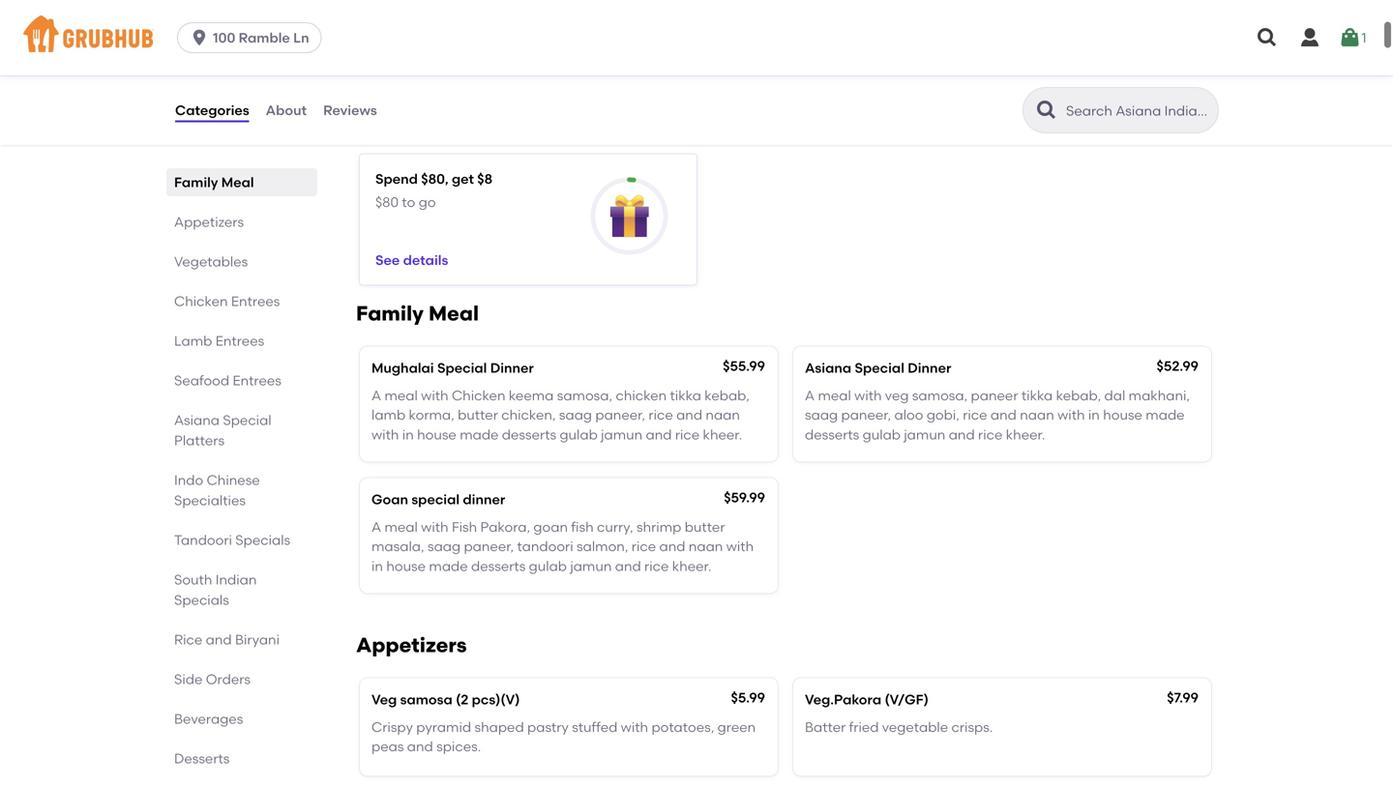 Task type: vqa. For each thing, say whether or not it's contained in the screenshot.
Tacos image at the top of page
no



Task type: describe. For each thing, give the bounding box(es) containing it.
naan inside a meal with veg samosa, paneer tikka kebab, dal makhani, saag paneer, aloo gobi, rice and naan with in house made desserts gulab jamun and rice kheer.
[[1020, 407, 1055, 423]]

get
[[452, 171, 474, 187]]

rice
[[174, 632, 203, 648]]

specialties
[[174, 493, 246, 509]]

main navigation navigation
[[0, 0, 1394, 75]]

veg.pakora (v/gf)
[[805, 692, 929, 709]]

chinese
[[207, 472, 260, 489]]

$55.99
[[723, 358, 765, 374]]

tandoori
[[174, 532, 232, 549]]

dinner for samosa,
[[908, 360, 952, 376]]

reviews button
[[322, 75, 378, 145]]

paneer
[[971, 387, 1019, 404]]

gulab for $59.99
[[529, 558, 567, 575]]

made for a meal with fish pakora, goan fish curry, shrimp butter masala, saag paneer, tandoori salmon, rice and naan with in house made desserts gulab jamun and rice kheer.
[[429, 558, 468, 575]]

Search Asiana Indian Cuisine search field
[[1065, 102, 1213, 120]]

made inside a meal with veg samosa, paneer tikka kebab, dal makhani, saag paneer, aloo gobi, rice and naan with in house made desserts gulab jamun and rice kheer.
[[1146, 407, 1185, 423]]

asiana for asiana special platters
[[174, 412, 220, 429]]

special for veg
[[855, 360, 905, 376]]

1 button
[[1339, 20, 1367, 55]]

a meal with fish pakora, goan fish curry, shrimp butter masala, saag paneer, tandoori salmon, rice and naan with in house made desserts gulab jamun and rice kheer.
[[372, 519, 754, 575]]

veg.pakora
[[805, 692, 882, 709]]

paneer, inside a meal with chicken keema samosa, chicken tikka kebab, lamb korma, butter chicken, saag paneer, rice and naan with in house made desserts gulab jamun and rice kheer.
[[596, 407, 646, 423]]

desserts
[[174, 751, 230, 767]]

veg
[[885, 387, 909, 404]]

entrees for chicken entrees
[[231, 293, 280, 310]]

shrimp
[[637, 519, 682, 536]]

vegetables
[[174, 254, 248, 270]]

pakora,
[[481, 519, 530, 536]]

crispy pyramid shaped pastry stuffed with potatoes, green peas and spices.
[[372, 719, 756, 756]]

a for a meal with veg samosa, paneer tikka kebab, dal makhani, saag paneer, aloo gobi, rice and naan with in house made desserts gulab jamun and rice kheer.
[[805, 387, 815, 404]]

paneer, inside a meal with fish pakora, goan fish curry, shrimp butter masala, saag paneer, tandoori salmon, rice and naan with in house made desserts gulab jamun and rice kheer.
[[464, 539, 514, 555]]

a meal with chicken keema samosa, chicken tikka kebab, lamb korma, butter chicken, saag paneer, rice and naan with in house made desserts gulab jamun and rice kheer.
[[372, 387, 750, 443]]

samosa, inside a meal with chicken keema samosa, chicken tikka kebab, lamb korma, butter chicken, saag paneer, rice and naan with in house made desserts gulab jamun and rice kheer.
[[557, 387, 613, 404]]

1
[[1362, 29, 1367, 46]]

samosa, inside a meal with veg samosa, paneer tikka kebab, dal makhani, saag paneer, aloo gobi, rice and naan with in house made desserts gulab jamun and rice kheer.
[[912, 387, 968, 404]]

fish
[[571, 519, 594, 536]]

meal for korma,
[[385, 387, 418, 404]]

chicken,
[[502, 407, 556, 423]]

house inside a meal with veg samosa, paneer tikka kebab, dal makhani, saag paneer, aloo gobi, rice and naan with in house made desserts gulab jamun and rice kheer.
[[1103, 407, 1143, 423]]

lamb
[[174, 333, 212, 349]]

$8
[[477, 171, 493, 187]]

made for a meal with chicken keema samosa, chicken tikka kebab, lamb korma, butter chicken, saag paneer, rice and naan with in house made desserts gulab jamun and rice kheer.
[[460, 427, 499, 443]]

details
[[403, 252, 448, 268]]

crispy
[[372, 719, 413, 736]]

kheer. inside a meal with veg samosa, paneer tikka kebab, dal makhani, saag paneer, aloo gobi, rice and naan with in house made desserts gulab jamun and rice kheer.
[[1006, 427, 1046, 443]]

pastry
[[527, 719, 569, 736]]

goan special dinner
[[372, 492, 505, 508]]

mughalai
[[372, 360, 434, 376]]

kheer. for $55.99
[[703, 427, 742, 443]]

kebab, inside a meal with veg samosa, paneer tikka kebab, dal makhani, saag paneer, aloo gobi, rice and naan with in house made desserts gulab jamun and rice kheer.
[[1056, 387, 1101, 404]]

special inside asiana special platters
[[223, 412, 272, 429]]

chicken
[[616, 387, 667, 404]]

house for a meal with fish pakora, goan fish curry, shrimp butter masala, saag paneer, tandoori salmon, rice and naan with in house made desserts gulab jamun and rice kheer.
[[386, 558, 426, 575]]

saag inside a meal with veg samosa, paneer tikka kebab, dal makhani, saag paneer, aloo gobi, rice and naan with in house made desserts gulab jamun and rice kheer.
[[805, 407, 838, 423]]

100 ramble ln
[[213, 30, 309, 46]]

fried
[[849, 719, 879, 736]]

south indian specials
[[174, 572, 257, 609]]

kebab, inside a meal with chicken keema samosa, chicken tikka kebab, lamb korma, butter chicken, saag paneer, rice and naan with in house made desserts gulab jamun and rice kheer.
[[705, 387, 750, 404]]

mughalai special dinner
[[372, 360, 534, 376]]

0 horizontal spatial appetizers
[[174, 214, 244, 230]]

$80,
[[421, 171, 449, 187]]

indo chinese specialties
[[174, 472, 260, 509]]

a for a meal with chicken keema samosa, chicken tikka kebab, lamb korma, butter chicken, saag paneer, rice and naan with in house made desserts gulab jamun and rice kheer.
[[372, 387, 381, 404]]

with inside crispy pyramid shaped pastry stuffed with potatoes, green peas and spices.
[[621, 719, 648, 736]]

goan
[[534, 519, 568, 536]]

$80
[[375, 194, 399, 211]]

indo
[[174, 472, 203, 489]]

1 horizontal spatial svg image
[[1299, 26, 1322, 49]]

special for chicken
[[437, 360, 487, 376]]

indian
[[216, 572, 257, 588]]

go
[[419, 194, 436, 211]]

and inside crispy pyramid shaped pastry stuffed with potatoes, green peas and spices.
[[407, 739, 433, 756]]

samosa
[[400, 692, 453, 709]]

batter
[[805, 719, 846, 736]]

dinner
[[463, 492, 505, 508]]

crisps.
[[952, 719, 993, 736]]

paneer, inside a meal with veg samosa, paneer tikka kebab, dal makhani, saag paneer, aloo gobi, rice and naan with in house made desserts gulab jamun and rice kheer.
[[841, 407, 891, 423]]

keema
[[509, 387, 554, 404]]

entrees for lamb entrees
[[216, 333, 264, 349]]

see details button
[[375, 243, 448, 278]]

asiana for asiana special dinner
[[805, 360, 852, 376]]

side orders
[[174, 672, 251, 688]]

desserts for lamb
[[502, 427, 557, 443]]

potatoes,
[[652, 719, 714, 736]]

0 horizontal spatial meal
[[221, 174, 254, 191]]

see
[[375, 252, 400, 268]]

1 vertical spatial family
[[356, 301, 424, 326]]

a meal with veg samosa, paneer tikka kebab, dal makhani, saag paneer, aloo gobi, rice and naan with in house made desserts gulab jamun and rice kheer.
[[805, 387, 1190, 443]]

categories button
[[174, 75, 250, 145]]

beverages
[[174, 711, 243, 728]]

$7.99
[[1167, 690, 1199, 707]]

peas
[[372, 739, 404, 756]]

salmon,
[[577, 539, 628, 555]]

orders
[[206, 672, 251, 688]]

in for a meal with fish pakora, goan fish curry, shrimp butter masala, saag paneer, tandoori salmon, rice and naan with in house made desserts gulab jamun and rice kheer.
[[372, 558, 383, 575]]

green
[[718, 719, 756, 736]]

tandoori
[[517, 539, 574, 555]]

butter inside a meal with chicken keema samosa, chicken tikka kebab, lamb korma, butter chicken, saag paneer, rice and naan with in house made desserts gulab jamun and rice kheer.
[[458, 407, 498, 423]]

lamb
[[372, 407, 406, 423]]

veg
[[372, 692, 397, 709]]



Task type: locate. For each thing, give the bounding box(es) containing it.
saag inside a meal with fish pakora, goan fish curry, shrimp butter masala, saag paneer, tandoori salmon, rice and naan with in house made desserts gulab jamun and rice kheer.
[[428, 539, 461, 555]]

south
[[174, 572, 212, 588]]

special down 'seafood entrees'
[[223, 412, 272, 429]]

saag inside a meal with chicken keema samosa, chicken tikka kebab, lamb korma, butter chicken, saag paneer, rice and naan with in house made desserts gulab jamun and rice kheer.
[[559, 407, 592, 423]]

jamun inside a meal with chicken keema samosa, chicken tikka kebab, lamb korma, butter chicken, saag paneer, rice and naan with in house made desserts gulab jamun and rice kheer.
[[601, 427, 643, 443]]

asiana
[[805, 360, 852, 376], [174, 412, 220, 429]]

made
[[1146, 407, 1185, 423], [460, 427, 499, 443], [429, 558, 468, 575]]

1 vertical spatial asiana
[[174, 412, 220, 429]]

1 horizontal spatial tikka
[[1022, 387, 1053, 404]]

1 horizontal spatial asiana
[[805, 360, 852, 376]]

kebab, down $55.99
[[705, 387, 750, 404]]

svg image for 1
[[1339, 26, 1362, 49]]

samosa, right keema
[[557, 387, 613, 404]]

1 vertical spatial specials
[[174, 592, 229, 609]]

1 vertical spatial chicken
[[452, 387, 506, 404]]

saag right chicken,
[[559, 407, 592, 423]]

in inside a meal with fish pakora, goan fish curry, shrimp butter masala, saag paneer, tandoori salmon, rice and naan with in house made desserts gulab jamun and rice kheer.
[[372, 558, 383, 575]]

house inside a meal with chicken keema samosa, chicken tikka kebab, lamb korma, butter chicken, saag paneer, rice and naan with in house made desserts gulab jamun and rice kheer.
[[417, 427, 457, 443]]

specials
[[235, 532, 290, 549], [174, 592, 229, 609]]

kheer. inside a meal with fish pakora, goan fish curry, shrimp butter masala, saag paneer, tandoori salmon, rice and naan with in house made desserts gulab jamun and rice kheer.
[[672, 558, 712, 575]]

svg image for 100 ramble ln
[[190, 28, 209, 47]]

asiana special platters
[[174, 412, 272, 449]]

see details
[[375, 252, 448, 268]]

meal up 'masala,'
[[385, 519, 418, 536]]

kebab, left "dal"
[[1056, 387, 1101, 404]]

kheer. down paneer
[[1006, 427, 1046, 443]]

specials inside south indian specials
[[174, 592, 229, 609]]

entrees
[[231, 293, 280, 310], [216, 333, 264, 349], [233, 373, 282, 389]]

meal up lamb
[[385, 387, 418, 404]]

naan inside a meal with fish pakora, goan fish curry, shrimp butter masala, saag paneer, tandoori salmon, rice and naan with in house made desserts gulab jamun and rice kheer.
[[689, 539, 723, 555]]

batter fried vegetable crisps.
[[805, 719, 993, 736]]

asiana right $55.99
[[805, 360, 852, 376]]

1 dinner from the left
[[490, 360, 534, 376]]

special
[[412, 492, 460, 508]]

entrees up lamb entrees at the left
[[231, 293, 280, 310]]

spend
[[375, 171, 418, 187]]

0 vertical spatial butter
[[458, 407, 498, 423]]

svg image inside 1 button
[[1339, 26, 1362, 49]]

made down makhani, on the right
[[1146, 407, 1185, 423]]

2 vertical spatial house
[[386, 558, 426, 575]]

saag
[[559, 407, 592, 423], [805, 407, 838, 423], [428, 539, 461, 555]]

1 samosa, from the left
[[557, 387, 613, 404]]

0 vertical spatial specials
[[235, 532, 290, 549]]

butter inside a meal with fish pakora, goan fish curry, shrimp butter masala, saag paneer, tandoori salmon, rice and naan with in house made desserts gulab jamun and rice kheer.
[[685, 519, 725, 536]]

desserts inside a meal with fish pakora, goan fish curry, shrimp butter masala, saag paneer, tandoori salmon, rice and naan with in house made desserts gulab jamun and rice kheer.
[[471, 558, 526, 575]]

reviews
[[323, 102, 377, 118]]

svg image left 100
[[190, 28, 209, 47]]

2 vertical spatial in
[[372, 558, 383, 575]]

meal inside a meal with chicken keema samosa, chicken tikka kebab, lamb korma, butter chicken, saag paneer, rice and naan with in house made desserts gulab jamun and rice kheer.
[[385, 387, 418, 404]]

0 vertical spatial meal
[[221, 174, 254, 191]]

1 tikka from the left
[[670, 387, 702, 404]]

desserts down "pakora,"
[[471, 558, 526, 575]]

meal down "categories" button in the left top of the page
[[221, 174, 254, 191]]

in for a meal with chicken keema samosa, chicken tikka kebab, lamb korma, butter chicken, saag paneer, rice and naan with in house made desserts gulab jamun and rice kheer.
[[402, 427, 414, 443]]

specials down south
[[174, 592, 229, 609]]

0 horizontal spatial svg image
[[190, 28, 209, 47]]

1 vertical spatial butter
[[685, 519, 725, 536]]

$59.99
[[724, 490, 765, 506]]

2 dinner from the left
[[908, 360, 952, 376]]

0 vertical spatial family
[[174, 174, 218, 191]]

tikka right paneer
[[1022, 387, 1053, 404]]

vegetable
[[882, 719, 949, 736]]

svg image
[[1299, 26, 1322, 49], [1339, 26, 1362, 49], [190, 28, 209, 47]]

0 horizontal spatial chicken
[[174, 293, 228, 310]]

tikka inside a meal with veg samosa, paneer tikka kebab, dal makhani, saag paneer, aloo gobi, rice and naan with in house made desserts gulab jamun and rice kheer.
[[1022, 387, 1053, 404]]

a down asiana special dinner
[[805, 387, 815, 404]]

to
[[402, 194, 416, 211]]

1 horizontal spatial in
[[402, 427, 414, 443]]

lamb entrees
[[174, 333, 264, 349]]

naan for $59.99
[[689, 539, 723, 555]]

kheer.
[[703, 427, 742, 443], [1006, 427, 1046, 443], [672, 558, 712, 575]]

meal
[[221, 174, 254, 191], [429, 301, 479, 326]]

paneer, down "pakora,"
[[464, 539, 514, 555]]

0 vertical spatial appetizers
[[174, 214, 244, 230]]

(v/gf)
[[885, 692, 929, 709]]

appetizers up samosa in the bottom left of the page
[[356, 634, 467, 658]]

1 horizontal spatial specials
[[235, 532, 290, 549]]

100
[[213, 30, 235, 46]]

0 horizontal spatial family meal
[[174, 174, 254, 191]]

1 horizontal spatial kebab,
[[1056, 387, 1101, 404]]

family
[[174, 174, 218, 191], [356, 301, 424, 326]]

0 vertical spatial family meal
[[174, 174, 254, 191]]

house inside a meal with fish pakora, goan fish curry, shrimp butter masala, saag paneer, tandoori salmon, rice and naan with in house made desserts gulab jamun and rice kheer.
[[386, 558, 426, 575]]

a
[[372, 387, 381, 404], [805, 387, 815, 404], [372, 519, 381, 536]]

fish
[[452, 519, 477, 536]]

jamun inside a meal with fish pakora, goan fish curry, shrimp butter masala, saag paneer, tandoori salmon, rice and naan with in house made desserts gulab jamun and rice kheer.
[[570, 558, 612, 575]]

chicken entrees
[[174, 293, 280, 310]]

chicken down the mughalai special dinner
[[452, 387, 506, 404]]

entrees up 'seafood entrees'
[[216, 333, 264, 349]]

about
[[266, 102, 307, 118]]

family meal
[[174, 174, 254, 191], [356, 301, 479, 326]]

asiana up platters
[[174, 412, 220, 429]]

$5.99
[[731, 690, 765, 707]]

a up 'masala,'
[[372, 519, 381, 536]]

a for a meal with fish pakora, goan fish curry, shrimp butter masala, saag paneer, tandoori salmon, rice and naan with in house made desserts gulab jamun and rice kheer.
[[372, 519, 381, 536]]

1 vertical spatial family meal
[[356, 301, 479, 326]]

house down "dal"
[[1103, 407, 1143, 423]]

1 horizontal spatial saag
[[559, 407, 592, 423]]

jamun inside a meal with veg samosa, paneer tikka kebab, dal makhani, saag paneer, aloo gobi, rice and naan with in house made desserts gulab jamun and rice kheer.
[[904, 427, 946, 443]]

1 horizontal spatial meal
[[429, 301, 479, 326]]

ramble
[[239, 30, 290, 46]]

(2
[[456, 692, 469, 709]]

2 horizontal spatial paneer,
[[841, 407, 891, 423]]

specials up indian
[[235, 532, 290, 549]]

meal for masala,
[[385, 519, 418, 536]]

1 horizontal spatial dinner
[[908, 360, 952, 376]]

asiana inside asiana special platters
[[174, 412, 220, 429]]

jamun for $55.99
[[601, 427, 643, 443]]

0 horizontal spatial asiana
[[174, 412, 220, 429]]

jamun down chicken
[[601, 427, 643, 443]]

about button
[[265, 75, 308, 145]]

paneer, down veg
[[841, 407, 891, 423]]

naan inside a meal with chicken keema samosa, chicken tikka kebab, lamb korma, butter chicken, saag paneer, rice and naan with in house made desserts gulab jamun and rice kheer.
[[706, 407, 740, 423]]

rice
[[649, 407, 673, 423], [963, 407, 988, 423], [675, 427, 700, 443], [978, 427, 1003, 443], [632, 539, 656, 555], [645, 558, 669, 575]]

family down "categories" button in the left top of the page
[[174, 174, 218, 191]]

entrees down lamb entrees at the left
[[233, 373, 282, 389]]

chicken
[[174, 293, 228, 310], [452, 387, 506, 404]]

kheer. up $59.99
[[703, 427, 742, 443]]

1 horizontal spatial special
[[437, 360, 487, 376]]

1 vertical spatial made
[[460, 427, 499, 443]]

0 horizontal spatial special
[[223, 412, 272, 429]]

1 horizontal spatial paneer,
[[596, 407, 646, 423]]

tikka right chicken
[[670, 387, 702, 404]]

meal inside a meal with veg samosa, paneer tikka kebab, dal makhani, saag paneer, aloo gobi, rice and naan with in house made desserts gulab jamun and rice kheer.
[[818, 387, 851, 404]]

kheer. for $59.99
[[672, 558, 712, 575]]

1 vertical spatial appetizers
[[356, 634, 467, 658]]

jamun for $59.99
[[570, 558, 612, 575]]

svg image right svg icon
[[1339, 26, 1362, 49]]

gulab inside a meal with chicken keema samosa, chicken tikka kebab, lamb korma, butter chicken, saag paneer, rice and naan with in house made desserts gulab jamun and rice kheer.
[[560, 427, 598, 443]]

2 vertical spatial entrees
[[233, 373, 282, 389]]

reward icon image
[[608, 195, 651, 238]]

aloo
[[895, 407, 924, 423]]

biryani
[[235, 632, 280, 648]]

appetizers up vegetables
[[174, 214, 244, 230]]

desserts down chicken,
[[502, 427, 557, 443]]

gulab for $55.99
[[560, 427, 598, 443]]

meal down asiana special dinner
[[818, 387, 851, 404]]

family down see
[[356, 301, 424, 326]]

1 vertical spatial meal
[[429, 301, 479, 326]]

0 horizontal spatial saag
[[428, 539, 461, 555]]

2 samosa, from the left
[[912, 387, 968, 404]]

gulab
[[560, 427, 598, 443], [863, 427, 901, 443], [529, 558, 567, 575]]

categories
[[175, 102, 249, 118]]

seafood
[[174, 373, 229, 389]]

dinner up veg
[[908, 360, 952, 376]]

saag down fish
[[428, 539, 461, 555]]

goan
[[372, 492, 408, 508]]

kebab,
[[705, 387, 750, 404], [1056, 387, 1101, 404]]

2 tikka from the left
[[1022, 387, 1053, 404]]

appetizers
[[174, 214, 244, 230], [356, 634, 467, 658]]

svg image inside 100 ramble ln button
[[190, 28, 209, 47]]

svg image
[[1256, 26, 1279, 49]]

made inside a meal with fish pakora, goan fish curry, shrimp butter masala, saag paneer, tandoori salmon, rice and naan with in house made desserts gulab jamun and rice kheer.
[[429, 558, 468, 575]]

gobi,
[[927, 407, 960, 423]]

a inside a meal with chicken keema samosa, chicken tikka kebab, lamb korma, butter chicken, saag paneer, rice and naan with in house made desserts gulab jamun and rice kheer.
[[372, 387, 381, 404]]

family meal down see details button
[[356, 301, 479, 326]]

tandoori specials
[[174, 532, 290, 549]]

ln
[[293, 30, 309, 46]]

chicken inside a meal with chicken keema samosa, chicken tikka kebab, lamb korma, butter chicken, saag paneer, rice and naan with in house made desserts gulab jamun and rice kheer.
[[452, 387, 506, 404]]

0 vertical spatial entrees
[[231, 293, 280, 310]]

a inside a meal with veg samosa, paneer tikka kebab, dal makhani, saag paneer, aloo gobi, rice and naan with in house made desserts gulab jamun and rice kheer.
[[805, 387, 815, 404]]

2 kebab, from the left
[[1056, 387, 1101, 404]]

rice and biryani
[[174, 632, 280, 648]]

1 horizontal spatial appetizers
[[356, 634, 467, 658]]

1 vertical spatial entrees
[[216, 333, 264, 349]]

meal inside a meal with fish pakora, goan fish curry, shrimp butter masala, saag paneer, tandoori salmon, rice and naan with in house made desserts gulab jamun and rice kheer.
[[385, 519, 418, 536]]

gulab inside a meal with fish pakora, goan fish curry, shrimp butter masala, saag paneer, tandoori salmon, rice and naan with in house made desserts gulab jamun and rice kheer.
[[529, 558, 567, 575]]

samosa,
[[557, 387, 613, 404], [912, 387, 968, 404]]

gulab down tandoori
[[529, 558, 567, 575]]

gulab up fish
[[560, 427, 598, 443]]

pcs)(v)
[[472, 692, 520, 709]]

and
[[677, 407, 703, 423], [991, 407, 1017, 423], [646, 427, 672, 443], [949, 427, 975, 443], [660, 539, 686, 555], [615, 558, 641, 575], [206, 632, 232, 648], [407, 739, 433, 756]]

veg samosa (2 pcs)(v)
[[372, 692, 520, 709]]

house for a meal with chicken keema samosa, chicken tikka kebab, lamb korma, butter chicken, saag paneer, rice and naan with in house made desserts gulab jamun and rice kheer.
[[417, 427, 457, 443]]

butter right shrimp
[[685, 519, 725, 536]]

0 horizontal spatial kebab,
[[705, 387, 750, 404]]

gulab inside a meal with veg samosa, paneer tikka kebab, dal makhani, saag paneer, aloo gobi, rice and naan with in house made desserts gulab jamun and rice kheer.
[[863, 427, 901, 443]]

made down fish
[[429, 558, 468, 575]]

0 vertical spatial asiana
[[805, 360, 852, 376]]

$52.99
[[1157, 358, 1199, 374]]

pyramid
[[416, 719, 471, 736]]

in
[[1089, 407, 1100, 423], [402, 427, 414, 443], [372, 558, 383, 575]]

desserts down asiana special dinner
[[805, 427, 860, 443]]

house down 'masala,'
[[386, 558, 426, 575]]

0 horizontal spatial dinner
[[490, 360, 534, 376]]

0 horizontal spatial in
[[372, 558, 383, 575]]

spices.
[[437, 739, 481, 756]]

jamun down salmon,
[[570, 558, 612, 575]]

0 vertical spatial in
[[1089, 407, 1100, 423]]

dinner for keema
[[490, 360, 534, 376]]

0 horizontal spatial specials
[[174, 592, 229, 609]]

0 horizontal spatial samosa,
[[557, 387, 613, 404]]

entrees for seafood entrees
[[233, 373, 282, 389]]

side
[[174, 672, 203, 688]]

a inside a meal with fish pakora, goan fish curry, shrimp butter masala, saag paneer, tandoori salmon, rice and naan with in house made desserts gulab jamun and rice kheer.
[[372, 519, 381, 536]]

2 vertical spatial made
[[429, 558, 468, 575]]

saag down asiana special dinner
[[805, 407, 838, 423]]

0 vertical spatial house
[[1103, 407, 1143, 423]]

0 vertical spatial chicken
[[174, 293, 228, 310]]

2 horizontal spatial in
[[1089, 407, 1100, 423]]

2 horizontal spatial svg image
[[1339, 26, 1362, 49]]

house
[[1103, 407, 1143, 423], [417, 427, 457, 443], [386, 558, 426, 575]]

0 horizontal spatial butter
[[458, 407, 498, 423]]

meal
[[385, 387, 418, 404], [818, 387, 851, 404], [385, 519, 418, 536]]

svg image left 1 button
[[1299, 26, 1322, 49]]

samosa, up gobi,
[[912, 387, 968, 404]]

0 horizontal spatial family
[[174, 174, 218, 191]]

dinner up keema
[[490, 360, 534, 376]]

0 horizontal spatial tikka
[[670, 387, 702, 404]]

0 vertical spatial made
[[1146, 407, 1185, 423]]

meal for saag
[[818, 387, 851, 404]]

naan for $55.99
[[706, 407, 740, 423]]

kheer. down shrimp
[[672, 558, 712, 575]]

spend $80, get $8 $80 to go
[[375, 171, 493, 211]]

desserts for butter
[[471, 558, 526, 575]]

gulab down aloo
[[863, 427, 901, 443]]

1 kebab, from the left
[[705, 387, 750, 404]]

meal up the mughalai special dinner
[[429, 301, 479, 326]]

made inside a meal with chicken keema samosa, chicken tikka kebab, lamb korma, butter chicken, saag paneer, rice and naan with in house made desserts gulab jamun and rice kheer.
[[460, 427, 499, 443]]

search icon image
[[1035, 99, 1059, 122]]

masala,
[[372, 539, 424, 555]]

platters
[[174, 433, 225, 449]]

desserts
[[502, 427, 557, 443], [805, 427, 860, 443], [471, 558, 526, 575]]

family meal down "categories" button in the left top of the page
[[174, 174, 254, 191]]

desserts inside a meal with chicken keema samosa, chicken tikka kebab, lamb korma, butter chicken, saag paneer, rice and naan with in house made desserts gulab jamun and rice kheer.
[[502, 427, 557, 443]]

butter right korma,
[[458, 407, 498, 423]]

1 horizontal spatial butter
[[685, 519, 725, 536]]

1 horizontal spatial samosa,
[[912, 387, 968, 404]]

korma,
[[409, 407, 455, 423]]

1 vertical spatial in
[[402, 427, 414, 443]]

tikka
[[670, 387, 702, 404], [1022, 387, 1053, 404]]

curry,
[[597, 519, 633, 536]]

tikka inside a meal with chicken keema samosa, chicken tikka kebab, lamb korma, butter chicken, saag paneer, rice and naan with in house made desserts gulab jamun and rice kheer.
[[670, 387, 702, 404]]

1 horizontal spatial family meal
[[356, 301, 479, 326]]

special up veg
[[855, 360, 905, 376]]

stuffed
[[572, 719, 618, 736]]

makhani,
[[1129, 387, 1190, 404]]

with
[[421, 387, 449, 404], [855, 387, 882, 404], [1058, 407, 1085, 423], [372, 427, 399, 443], [421, 519, 449, 536], [726, 539, 754, 555], [621, 719, 648, 736]]

in inside a meal with chicken keema samosa, chicken tikka kebab, lamb korma, butter chicken, saag paneer, rice and naan with in house made desserts gulab jamun and rice kheer.
[[402, 427, 414, 443]]

house down korma,
[[417, 427, 457, 443]]

desserts inside a meal with veg samosa, paneer tikka kebab, dal makhani, saag paneer, aloo gobi, rice and naan with in house made desserts gulab jamun and rice kheer.
[[805, 427, 860, 443]]

butter
[[458, 407, 498, 423], [685, 519, 725, 536]]

paneer, down chicken
[[596, 407, 646, 423]]

2 horizontal spatial saag
[[805, 407, 838, 423]]

asiana special dinner
[[805, 360, 952, 376]]

made up dinner
[[460, 427, 499, 443]]

kheer. inside a meal with chicken keema samosa, chicken tikka kebab, lamb korma, butter chicken, saag paneer, rice and naan with in house made desserts gulab jamun and rice kheer.
[[703, 427, 742, 443]]

1 horizontal spatial family
[[356, 301, 424, 326]]

dal
[[1105, 387, 1126, 404]]

100 ramble ln button
[[177, 22, 330, 53]]

in inside a meal with veg samosa, paneer tikka kebab, dal makhani, saag paneer, aloo gobi, rice and naan with in house made desserts gulab jamun and rice kheer.
[[1089, 407, 1100, 423]]

1 vertical spatial house
[[417, 427, 457, 443]]

1 horizontal spatial chicken
[[452, 387, 506, 404]]

2 horizontal spatial special
[[855, 360, 905, 376]]

paneer,
[[596, 407, 646, 423], [841, 407, 891, 423], [464, 539, 514, 555]]

jamun down aloo
[[904, 427, 946, 443]]

chicken up lamb
[[174, 293, 228, 310]]

a up lamb
[[372, 387, 381, 404]]

shaped
[[475, 719, 524, 736]]

special up korma,
[[437, 360, 487, 376]]

0 horizontal spatial paneer,
[[464, 539, 514, 555]]



